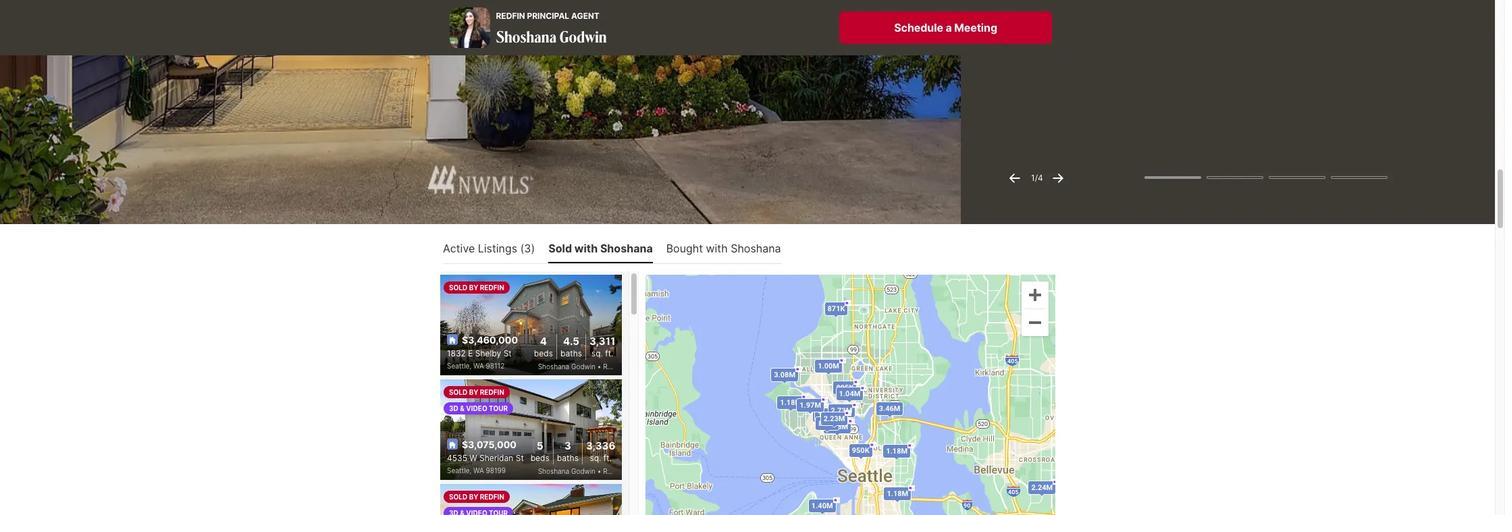 Task type: vqa. For each thing, say whether or not it's contained in the screenshot.
THE SHOSHANA associated with Bought with Shoshana
yes



Task type: locate. For each thing, give the bounding box(es) containing it.
shoshana for bought with shoshana
[[731, 242, 781, 255]]

3d
[[449, 404, 459, 413]]

agent
[[571, 11, 600, 21]]

with right sold
[[575, 242, 598, 255]]

3 photo of 4535 w sheridan st, seattle, wa 98199 image from the left
[[622, 379, 804, 480]]

2 vertical spatial redfin
[[480, 493, 504, 501]]

shoshana
[[496, 26, 557, 46], [600, 242, 653, 255], [731, 242, 781, 255]]

(3)
[[520, 242, 535, 255]]

/
[[1035, 173, 1038, 183]]

0 vertical spatial sold by redfin
[[449, 283, 504, 292]]

active
[[443, 242, 475, 255]]

1 sold from the top
[[449, 283, 468, 292]]

950k
[[852, 447, 870, 455]]

tour
[[489, 404, 508, 413]]

1 vertical spatial by
[[469, 388, 479, 396]]

3.08m
[[774, 371, 796, 379]]

2.23m
[[824, 415, 845, 424]]

with for bought
[[706, 242, 728, 255]]

2 vertical spatial sold by redfin
[[449, 493, 504, 501]]

995k
[[837, 383, 854, 392]]

with for sold
[[575, 242, 598, 255]]

shoshana for sold with shoshana
[[600, 242, 653, 255]]

1 by from the top
[[469, 283, 479, 292]]

1
[[1032, 173, 1035, 183]]

photo of 4535 w sheridan st, seattle, wa 98199 image
[[259, 379, 441, 480], [440, 379, 622, 480], [622, 379, 804, 480]]

1.97m
[[800, 401, 821, 410]]

map region
[[509, 260, 1200, 515]]

2 photo of 2722 queen anne ave n, seattle, wa 98109 image from the left
[[440, 484, 622, 515]]

schedule
[[894, 21, 944, 34]]

2 vertical spatial 1.18m
[[887, 489, 909, 498]]

0 vertical spatial by
[[469, 283, 479, 292]]

bought with shoshana
[[666, 242, 781, 255]]

2.73m
[[831, 407, 853, 415]]

3d & video tour
[[449, 404, 508, 413]]

871k
[[828, 304, 845, 313]]

by
[[469, 283, 479, 292], [469, 388, 479, 396], [469, 493, 479, 501]]

listings
[[478, 242, 517, 255]]

photo of 2722 queen anne ave n, seattle, wa 98109 image
[[259, 484, 441, 515], [440, 484, 622, 515], [622, 484, 804, 515]]

sold
[[449, 283, 468, 292], [449, 388, 468, 396], [449, 493, 468, 501]]

3 sold by redfin from the top
[[449, 493, 504, 501]]

1 with from the left
[[575, 242, 598, 255]]

with
[[575, 242, 598, 255], [706, 242, 728, 255]]

photo of 1832 e shelby st, seattle, wa 98112 image
[[440, 275, 622, 375]]

2 with from the left
[[706, 242, 728, 255]]

1 vertical spatial sold by redfin
[[449, 388, 504, 396]]

sold for third photo of 2722 queen anne ave n, seattle, wa 98109 from right
[[449, 493, 468, 501]]

1.35m
[[827, 423, 849, 431]]

redfin principal agent shoshana godwin
[[496, 11, 607, 46]]

2 vertical spatial sold
[[449, 493, 468, 501]]

1 horizontal spatial with
[[706, 242, 728, 255]]

1.18m
[[780, 398, 802, 407], [887, 447, 908, 456], [887, 489, 909, 498]]

1 vertical spatial sold
[[449, 388, 468, 396]]

3 by from the top
[[469, 493, 479, 501]]

sold with shoshana
[[549, 242, 653, 255]]

0 vertical spatial 1.18m
[[780, 398, 802, 407]]

0 horizontal spatial with
[[575, 242, 598, 255]]

redfin
[[480, 283, 504, 292], [480, 388, 504, 396], [480, 493, 504, 501]]

with right bought
[[706, 242, 728, 255]]

1 horizontal spatial shoshana
[[600, 242, 653, 255]]

2 by from the top
[[469, 388, 479, 396]]

sold by redfin
[[449, 283, 504, 292], [449, 388, 504, 396], [449, 493, 504, 501]]

0 vertical spatial sold
[[449, 283, 468, 292]]

active listings (3)
[[443, 242, 535, 255]]

2 horizontal spatial shoshana
[[731, 242, 781, 255]]

0 vertical spatial redfin
[[480, 283, 504, 292]]

2 sold from the top
[[449, 388, 468, 396]]

2 vertical spatial by
[[469, 493, 479, 501]]

shoshana inside redfin principal agent shoshana godwin
[[496, 26, 557, 46]]

1 vertical spatial redfin
[[480, 388, 504, 396]]

shoshana godwin, redfin principal agent image
[[450, 7, 491, 48]]

0 horizontal spatial shoshana
[[496, 26, 557, 46]]

by for third photo of 2722 queen anne ave n, seattle, wa 98109 from right
[[469, 493, 479, 501]]

3 sold from the top
[[449, 493, 468, 501]]



Task type: describe. For each thing, give the bounding box(es) containing it.
schedule a meeting
[[894, 21, 998, 34]]

sold for 1st photo of 4535 w sheridan st, seattle, wa 98199 from the left
[[449, 388, 468, 396]]

bought
[[666, 242, 703, 255]]

803k
[[819, 419, 836, 428]]

1 vertical spatial 1.18m
[[887, 447, 908, 456]]

&
[[460, 404, 465, 413]]

1.40m
[[812, 501, 833, 510]]

principal
[[527, 11, 570, 21]]

3 redfin from the top
[[480, 493, 504, 501]]

1.04m
[[839, 390, 861, 399]]

2 photo of 4535 w sheridan st, seattle, wa 98199 image from the left
[[440, 379, 622, 480]]

1.00m
[[818, 362, 840, 371]]

3 photo of 2722 queen anne ave n, seattle, wa 98109 image from the left
[[622, 484, 804, 515]]

1 redfin from the top
[[480, 283, 504, 292]]

2.24m
[[1032, 484, 1053, 492]]

godwin
[[560, 26, 607, 46]]

1.90m
[[816, 411, 837, 420]]

1 photo of 4535 w sheridan st, seattle, wa 98199 image from the left
[[259, 379, 441, 480]]

sold
[[549, 242, 572, 255]]

1 / 4
[[1032, 173, 1043, 183]]

4
[[1038, 173, 1043, 183]]

2 redfin from the top
[[480, 388, 504, 396]]

meeting
[[955, 21, 998, 34]]

1 sold by redfin from the top
[[449, 283, 504, 292]]

a
[[946, 21, 952, 34]]

1.38m
[[819, 418, 841, 427]]

2 sold by redfin from the top
[[449, 388, 504, 396]]

by for 1st photo of 4535 w sheridan st, seattle, wa 98199 from the left
[[469, 388, 479, 396]]

1 photo of 2722 queen anne ave n, seattle, wa 98109 image from the left
[[259, 484, 441, 515]]

3.46m
[[879, 404, 901, 413]]

redfin
[[496, 11, 525, 21]]

1.83m
[[818, 410, 840, 419]]

video
[[466, 404, 488, 413]]

schedule a meeting button
[[840, 11, 1052, 44]]



